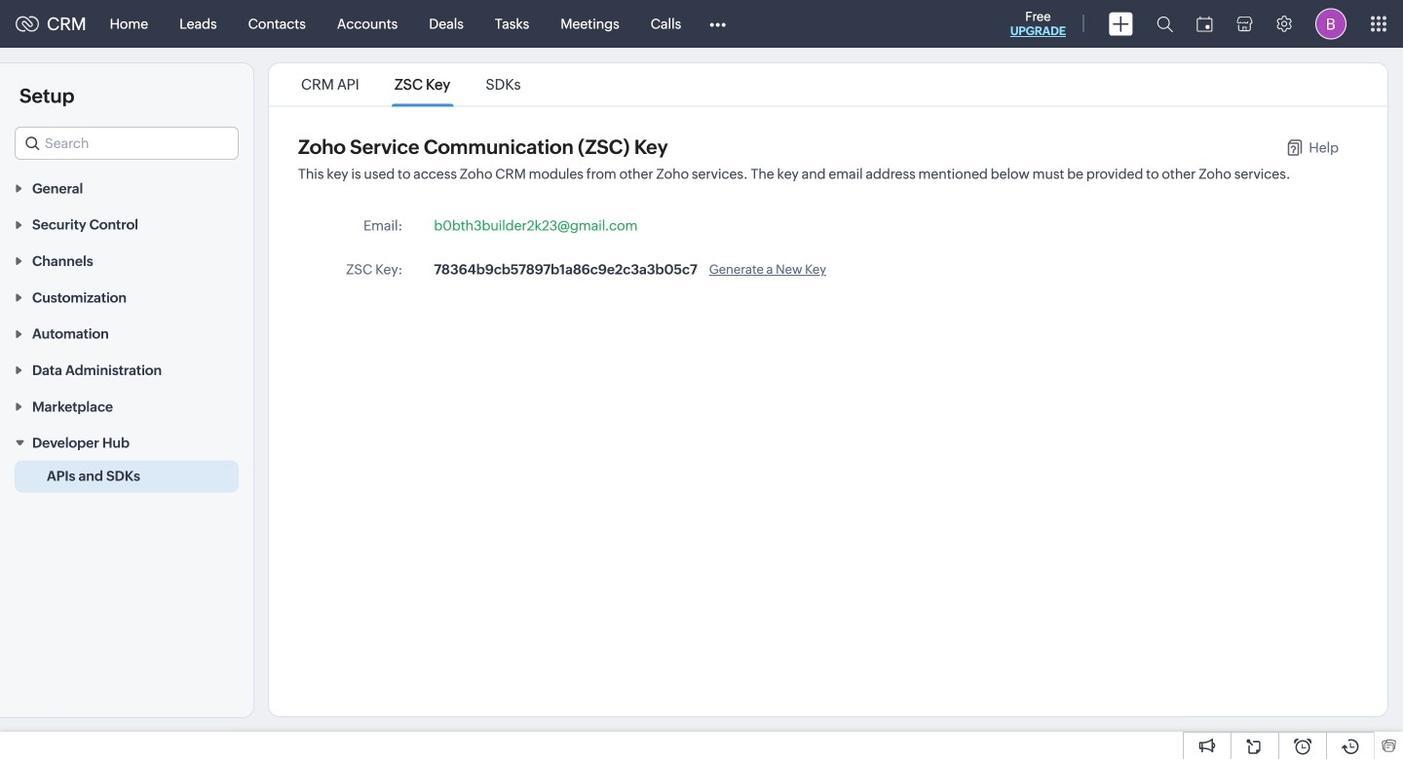 Task type: describe. For each thing, give the bounding box(es) containing it.
search image
[[1157, 16, 1173, 32]]

logo image
[[16, 16, 39, 32]]



Task type: vqa. For each thing, say whether or not it's contained in the screenshot.
SIGNALS icon
no



Task type: locate. For each thing, give the bounding box(es) containing it.
profile image
[[1316, 8, 1347, 39]]

Search text field
[[16, 128, 238, 159]]

calendar image
[[1197, 16, 1213, 32]]

create menu image
[[1109, 12, 1133, 36]]

list
[[284, 63, 539, 106]]

Other Modules field
[[697, 8, 739, 39]]

region
[[0, 461, 253, 493]]

profile element
[[1304, 0, 1359, 47]]

None field
[[15, 127, 239, 160]]

create menu element
[[1097, 0, 1145, 47]]

search element
[[1145, 0, 1185, 48]]



